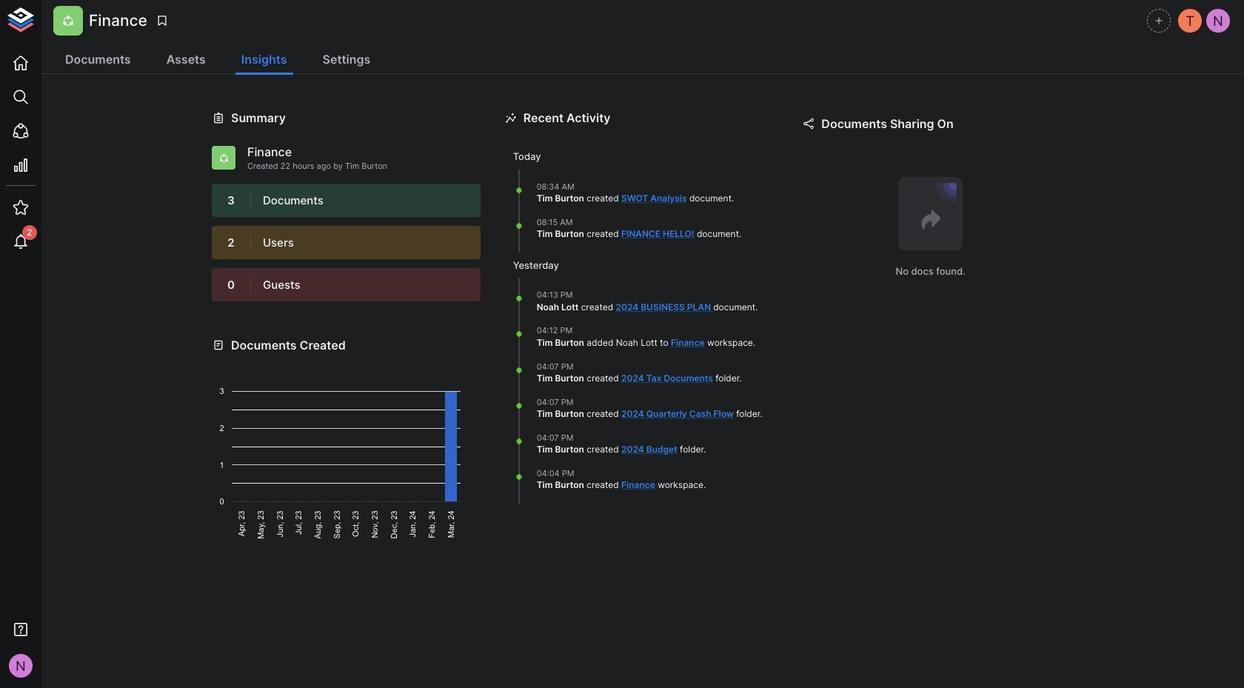 Task type: vqa. For each thing, say whether or not it's contained in the screenshot.
Brand Style Guide image at the right bottom of the page
no



Task type: describe. For each thing, give the bounding box(es) containing it.
a chart. image
[[212, 354, 481, 539]]



Task type: locate. For each thing, give the bounding box(es) containing it.
bookmark image
[[156, 14, 169, 27]]

a chart. element
[[212, 354, 481, 539]]



